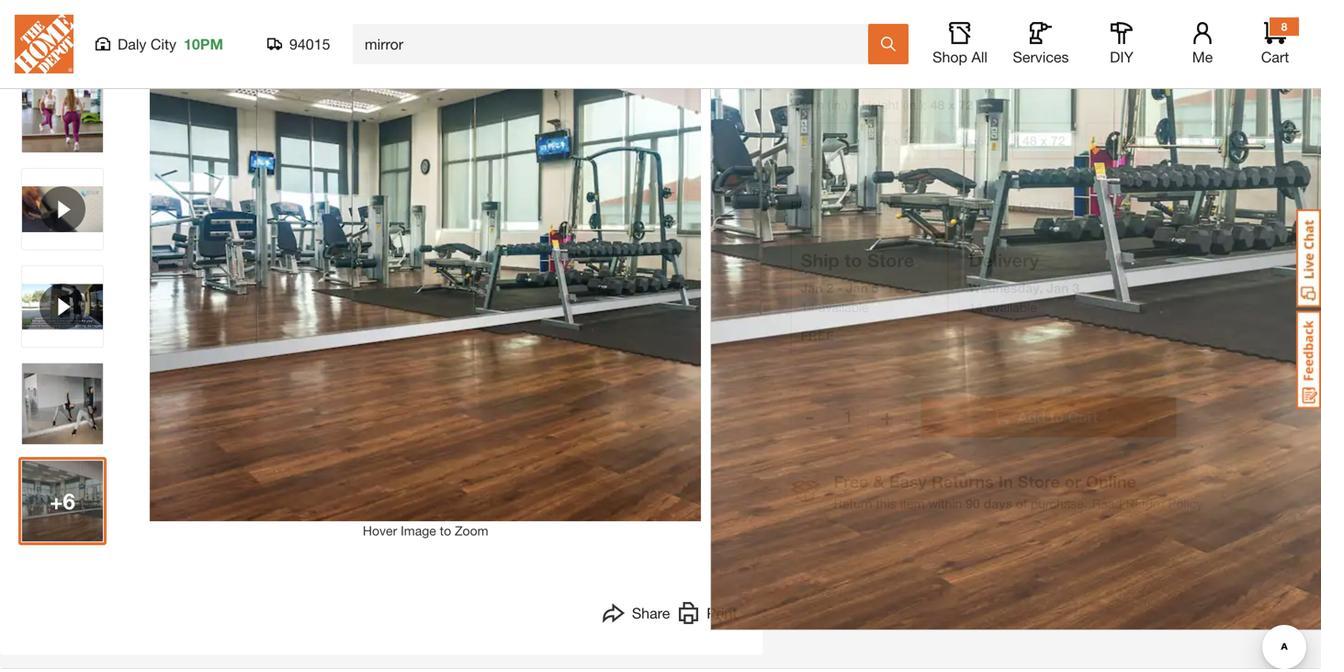Task type: describe. For each thing, give the bounding box(es) containing it.
mirror
[[1110, 12, 1149, 30]]

1 vertical spatial city
[[877, 198, 900, 214]]

94015 inside delivering to 94015
[[1034, 199, 1070, 214]]

free
[[834, 472, 869, 492]]

daly city 10pm
[[118, 35, 223, 53]]

2
[[826, 280, 834, 296]]

5834403551001 image
[[22, 169, 103, 250]]

&
[[873, 472, 885, 492]]

easy
[[983, 12, 1014, 30]]

add
[[1018, 409, 1046, 426]]

cart inside button
[[1068, 409, 1098, 426]]

height
[[862, 97, 899, 112]]

read
[[1092, 496, 1122, 512]]

14 inside delivery wednesday, jan 3 14 available
[[969, 300, 983, 315]]

1 horizontal spatial cart
[[1261, 48, 1289, 66]]

gym
[[1078, 12, 1106, 30]]

diy inside hardware included to diy easy to install gym mirror view more details
[[956, 12, 979, 30]]

easy
[[889, 472, 927, 492]]

more
[[845, 34, 879, 52]]

3
[[1072, 280, 1080, 296]]

live chat image
[[1296, 209, 1321, 308]]

add to cart button
[[921, 397, 1176, 438]]

store inside free & easy returns in store or online return this item within 90 days of purchase. read return policy
[[1018, 472, 1060, 492]]

36 x 72
[[875, 133, 918, 148]]

x left height
[[852, 97, 858, 112]]

hardware included to diy easy to install gym mirror view more details
[[810, 12, 1149, 52]]

wednesday,
[[969, 280, 1043, 296]]

48 x 84 button
[[1085, 122, 1150, 160]]

shop all button
[[931, 22, 989, 66]]

to inside button
[[440, 524, 451, 539]]

36 x 60 button
[[791, 122, 855, 160]]

image
[[401, 524, 436, 539]]

31.5 x 47.5 button
[[1159, 122, 1245, 160]]

fab glass and mirror wall mirrors gm48x72 a0.3 image
[[22, 461, 103, 542]]

read return policy link
[[1092, 495, 1203, 514]]

in
[[999, 472, 1013, 492]]

share button
[[603, 603, 670, 630]]

48 x 84
[[1096, 133, 1139, 148]]

94015 button
[[267, 35, 331, 53]]

2 return from the left
[[1126, 496, 1164, 512]]

to up shop
[[939, 12, 952, 30]]

delivering
[[959, 198, 1015, 214]]

daly city button
[[848, 198, 900, 214]]

72 for 48 x 72
[[1051, 133, 1065, 148]]

online
[[1086, 472, 1136, 492]]

this
[[876, 496, 896, 512]]

90
[[966, 496, 980, 512]]

94015 link
[[1034, 197, 1070, 216]]

48 x 72 button
[[1012, 122, 1076, 160]]

returns
[[931, 472, 994, 492]]

hardware
[[810, 12, 874, 30]]

31.5 x 47.5
[[1170, 133, 1234, 148]]

6276695814001 image
[[22, 266, 103, 347]]

store inside ship to store jan 2 - jan 5 14 available
[[867, 249, 914, 271]]

cart 8
[[1261, 20, 1289, 66]]

- inside button
[[806, 403, 814, 429]]

to inside ship to store jan 2 - jan 5 14 available
[[845, 249, 862, 271]]

pickup at daly city
[[791, 198, 900, 214]]

services
[[1013, 48, 1069, 66]]

8
[[1281, 20, 1287, 33]]

delivering to 94015
[[959, 198, 1070, 214]]

jan inside delivery wednesday, jan 3 14 available
[[1047, 280, 1069, 296]]

print button
[[677, 603, 737, 630]]

14 inside ship to store jan 2 - jan 5 14 available
[[801, 300, 815, 315]]

view
[[810, 34, 841, 52]]

included
[[878, 12, 934, 30]]

1 horizontal spatial daly
[[848, 198, 873, 214]]

- inside ship to store jan 2 - jan 5 14 available
[[837, 280, 842, 296]]

2 (in.) from the left
[[903, 97, 923, 112]]

available inside ship to store jan 2 - jan 5 14 available
[[819, 300, 869, 315]]

days
[[984, 496, 1012, 512]]

60 for 36 x 60
[[830, 133, 844, 148]]

84
[[1125, 133, 1139, 148]]

details
[[883, 34, 928, 52]]

x for 36 x 72
[[893, 133, 900, 148]]

2 jan from the left
[[846, 280, 868, 296]]

install
[[1035, 12, 1074, 30]]

+ for + 6
[[50, 488, 63, 514]]

48 x 72
[[1023, 133, 1065, 148]]

36 x 72 button
[[864, 122, 929, 160]]

72 for 36 x 72
[[903, 133, 918, 148]]

to inside button
[[1050, 409, 1064, 426]]



Task type: locate. For each thing, give the bounding box(es) containing it.
48 x 60
[[949, 133, 991, 148]]

60
[[830, 133, 844, 148], [977, 133, 991, 148]]

48 inside 48 x 72 button
[[1023, 133, 1037, 148]]

What can we help you find today? search field
[[365, 25, 867, 63]]

delivery wednesday, jan 3 14 available
[[969, 249, 1080, 315]]

1 vertical spatial -
[[806, 403, 814, 429]]

5
[[872, 280, 879, 296]]

1 horizontal spatial 14
[[969, 300, 983, 315]]

- right 2
[[837, 280, 842, 296]]

daly left 10pm at the top left of the page
[[118, 35, 146, 53]]

1 return from the left
[[834, 496, 872, 512]]

94015 inside 94015 button
[[289, 35, 330, 53]]

or
[[1065, 472, 1081, 492]]

0 horizontal spatial cart
[[1068, 409, 1098, 426]]

x down width in the top of the page
[[819, 133, 826, 148]]

me
[[1192, 48, 1213, 66]]

1 horizontal spatial return
[[1126, 496, 1164, 512]]

x right 31.5
[[1199, 133, 1205, 148]]

diy button
[[1092, 22, 1151, 66]]

1 vertical spatial store
[[1018, 472, 1060, 492]]

city right at
[[877, 198, 900, 214]]

48 left 84
[[1096, 133, 1111, 148]]

x up the delivering
[[967, 133, 973, 148]]

0 vertical spatial city
[[151, 35, 176, 53]]

store
[[867, 249, 914, 271], [1018, 472, 1060, 492]]

+ button
[[868, 397, 906, 436]]

x inside button
[[893, 133, 900, 148]]

2 available from the left
[[987, 300, 1037, 315]]

1 vertical spatial diy
[[1110, 48, 1134, 66]]

31.5
[[1170, 133, 1195, 148]]

1 vertical spatial +
[[50, 488, 63, 514]]

to inside delivering to 94015
[[1019, 198, 1030, 214]]

48 for 48 x 60
[[949, 133, 963, 148]]

60 left 48 x 72
[[977, 133, 991, 148]]

0 horizontal spatial city
[[151, 35, 176, 53]]

10pm
[[184, 35, 223, 53]]

add to cart
[[1018, 409, 1098, 426]]

0 vertical spatial +
[[880, 403, 894, 429]]

1 horizontal spatial available
[[987, 300, 1037, 315]]

x for 36 x 60
[[819, 133, 826, 148]]

view more details link
[[810, 34, 928, 52]]

to left zoom
[[440, 524, 451, 539]]

at
[[834, 198, 845, 214]]

-
[[837, 280, 842, 296], [806, 403, 814, 429]]

0 vertical spatial 94015
[[289, 35, 330, 53]]

48 right :
[[930, 97, 945, 112]]

1 vertical spatial daly
[[848, 198, 873, 214]]

+ for +
[[880, 403, 894, 429]]

2 36 from the left
[[875, 133, 890, 148]]

2 horizontal spatial 72
[[1051, 133, 1065, 148]]

0 horizontal spatial available
[[819, 300, 869, 315]]

0 horizontal spatial 60
[[830, 133, 844, 148]]

2 60 from the left
[[977, 133, 991, 148]]

(in.) right height
[[903, 97, 923, 112]]

to right easy on the top of the page
[[1018, 12, 1031, 30]]

x down width (in.) x height (in.) : 48 x 72
[[893, 133, 900, 148]]

width
[[791, 97, 824, 112]]

0 vertical spatial -
[[837, 280, 842, 296]]

1 horizontal spatial 72
[[959, 97, 973, 112]]

hover image to zoom button
[[150, 0, 701, 541]]

36 down width in the top of the page
[[802, 133, 816, 148]]

diy
[[956, 12, 979, 30], [1110, 48, 1134, 66]]

1 horizontal spatial 60
[[977, 133, 991, 148]]

fab glass and mirror wall mirrors gm48x72 64.0 image
[[22, 0, 103, 55]]

36 inside button
[[875, 133, 890, 148]]

1 horizontal spatial jan
[[846, 280, 868, 296]]

0 vertical spatial cart
[[1261, 48, 1289, 66]]

purchase.
[[1031, 496, 1087, 512]]

72 left 48 x 84
[[1051, 133, 1065, 148]]

0 vertical spatial diy
[[956, 12, 979, 30]]

return right the read at the right bottom of page
[[1126, 496, 1164, 512]]

48 right 48 x 60
[[1023, 133, 1037, 148]]

icon image
[[791, 480, 820, 503]]

- button
[[791, 397, 829, 436]]

x right :
[[948, 97, 955, 112]]

diy inside button
[[1110, 48, 1134, 66]]

feedback link image
[[1296, 311, 1321, 410]]

to right add
[[1050, 409, 1064, 426]]

city
[[151, 35, 176, 53], [877, 198, 900, 214]]

1 horizontal spatial 36
[[875, 133, 890, 148]]

6
[[63, 488, 75, 514]]

+ inside button
[[880, 403, 894, 429]]

0 horizontal spatial 14
[[801, 300, 815, 315]]

return down free
[[834, 496, 872, 512]]

1 available from the left
[[819, 300, 869, 315]]

14
[[801, 300, 815, 315], [969, 300, 983, 315]]

0 horizontal spatial daly
[[118, 35, 146, 53]]

free
[[801, 328, 834, 343]]

jan left 2
[[801, 280, 823, 296]]

daly right at
[[848, 198, 873, 214]]

x left 84
[[1114, 133, 1121, 148]]

print
[[707, 605, 737, 622]]

0 horizontal spatial return
[[834, 496, 872, 512]]

0 horizontal spatial (in.)
[[828, 97, 848, 112]]

to
[[939, 12, 952, 30], [1018, 12, 1031, 30], [1019, 198, 1030, 214], [845, 249, 862, 271], [1050, 409, 1064, 426], [440, 524, 451, 539]]

72 up 48 x 60
[[959, 97, 973, 112]]

hover
[[363, 524, 397, 539]]

diy left easy on the top of the page
[[956, 12, 979, 30]]

72 inside button
[[1051, 133, 1065, 148]]

72 inside button
[[903, 133, 918, 148]]

14 up free
[[801, 300, 815, 315]]

36 for 36 x 72
[[875, 133, 890, 148]]

0 horizontal spatial +
[[50, 488, 63, 514]]

the home depot logo image
[[15, 15, 73, 73]]

+ 6
[[50, 488, 75, 514]]

jan left 5
[[846, 280, 868, 296]]

diy down mirror
[[1110, 48, 1134, 66]]

x for 48 x 72
[[1040, 133, 1047, 148]]

36 inside button
[[802, 133, 816, 148]]

0 vertical spatial daly
[[118, 35, 146, 53]]

1 horizontal spatial 94015
[[1034, 199, 1070, 214]]

1 14 from the left
[[801, 300, 815, 315]]

x up the 94015 link
[[1040, 133, 1047, 148]]

1 60 from the left
[[830, 133, 844, 148]]

0 horizontal spatial diy
[[956, 12, 979, 30]]

jan left 3
[[1047, 280, 1069, 296]]

within
[[928, 496, 962, 512]]

x for 48 x 60
[[967, 133, 973, 148]]

pickup
[[791, 198, 830, 214]]

share
[[632, 605, 670, 622]]

:
[[923, 97, 927, 112]]

60 down width (in.) x height (in.) : 48 x 72
[[830, 133, 844, 148]]

width (in.) x height (in.) : 48 x 72
[[791, 97, 973, 112]]

0 horizontal spatial -
[[806, 403, 814, 429]]

hover image to zoom
[[363, 524, 488, 539]]

1 horizontal spatial (in.)
[[903, 97, 923, 112]]

1 horizontal spatial +
[[880, 403, 894, 429]]

48 for 48 x 84
[[1096, 133, 1111, 148]]

1 vertical spatial cart
[[1068, 409, 1098, 426]]

14 down wednesday,
[[969, 300, 983, 315]]

fab glass and mirror wall mirrors gm48x72 e1.1 image
[[22, 72, 103, 153]]

1 36 from the left
[[802, 133, 816, 148]]

0 horizontal spatial 36
[[802, 133, 816, 148]]

services button
[[1012, 22, 1070, 66]]

48 x 60 button
[[938, 122, 1002, 160]]

cart
[[1261, 48, 1289, 66], [1068, 409, 1098, 426]]

36
[[802, 133, 816, 148], [875, 133, 890, 148]]

0 horizontal spatial store
[[867, 249, 914, 271]]

72
[[959, 97, 973, 112], [903, 133, 918, 148], [1051, 133, 1065, 148]]

shop
[[933, 48, 967, 66]]

36 for 36 x 60
[[802, 133, 816, 148]]

me button
[[1173, 22, 1232, 66]]

x for 48 x 84
[[1114, 133, 1121, 148]]

2 14 from the left
[[969, 300, 983, 315]]

48 inside 48 x 84 button
[[1096, 133, 1111, 148]]

item
[[900, 496, 925, 512]]

2 horizontal spatial jan
[[1047, 280, 1069, 296]]

ship to store jan 2 - jan 5 14 available
[[801, 249, 914, 315]]

available down wednesday,
[[987, 300, 1037, 315]]

fab glass and mirror wall mirrors gm48x72 40.2 image
[[22, 364, 103, 445]]

policy
[[1168, 496, 1203, 512]]

1 vertical spatial 94015
[[1034, 199, 1070, 214]]

free & easy returns in store or online return this item within 90 days of purchase. read return policy
[[834, 472, 1203, 512]]

x
[[852, 97, 858, 112], [948, 97, 955, 112], [819, 133, 826, 148], [893, 133, 900, 148], [967, 133, 973, 148], [1040, 133, 1047, 148], [1114, 133, 1121, 148], [1199, 133, 1205, 148]]

0 horizontal spatial 94015
[[289, 35, 330, 53]]

48
[[930, 97, 945, 112], [949, 133, 963, 148], [1023, 133, 1037, 148], [1096, 133, 1111, 148]]

(in.)
[[828, 97, 848, 112], [903, 97, 923, 112]]

0 vertical spatial store
[[867, 249, 914, 271]]

48 right 36 x 72
[[949, 133, 963, 148]]

delivery
[[969, 249, 1039, 271]]

to right ship
[[845, 249, 862, 271]]

47.5
[[1209, 133, 1234, 148]]

store up 5
[[867, 249, 914, 271]]

daly
[[118, 35, 146, 53], [848, 198, 873, 214]]

3 jan from the left
[[1047, 280, 1069, 296]]

(in.) right width in the top of the page
[[828, 97, 848, 112]]

1 horizontal spatial diy
[[1110, 48, 1134, 66]]

0 horizontal spatial 72
[[903, 133, 918, 148]]

36 x 60
[[802, 133, 844, 148]]

1 horizontal spatial city
[[877, 198, 900, 214]]

1 horizontal spatial store
[[1018, 472, 1060, 492]]

36 down width (in.) x height (in.) : 48 x 72
[[875, 133, 890, 148]]

shop all
[[933, 48, 988, 66]]

1 horizontal spatial -
[[837, 280, 842, 296]]

None field
[[829, 397, 868, 436]]

of
[[1016, 496, 1027, 512]]

60 for 48 x 60
[[977, 133, 991, 148]]

- up icon
[[806, 403, 814, 429]]

94015
[[289, 35, 330, 53], [1034, 199, 1070, 214]]

available down 2
[[819, 300, 869, 315]]

to left the 94015 link
[[1019, 198, 1030, 214]]

0 horizontal spatial jan
[[801, 280, 823, 296]]

zoom
[[455, 524, 488, 539]]

48 inside 48 x 60 button
[[949, 133, 963, 148]]

available inside delivery wednesday, jan 3 14 available
[[987, 300, 1037, 315]]

x for 31.5 x 47.5
[[1199, 133, 1205, 148]]

city left 10pm at the top left of the page
[[151, 35, 176, 53]]

all
[[972, 48, 988, 66]]

72 down width (in.) x height (in.) : 48 x 72
[[903, 133, 918, 148]]

1 (in.) from the left
[[828, 97, 848, 112]]

cart right add
[[1068, 409, 1098, 426]]

ship
[[801, 249, 839, 271]]

48 for 48 x 72
[[1023, 133, 1037, 148]]

1 jan from the left
[[801, 280, 823, 296]]

cart down 8
[[1261, 48, 1289, 66]]

+
[[880, 403, 894, 429], [50, 488, 63, 514]]

store up 'of'
[[1018, 472, 1060, 492]]



Task type: vqa. For each thing, say whether or not it's contained in the screenshot.
FIELD
yes



